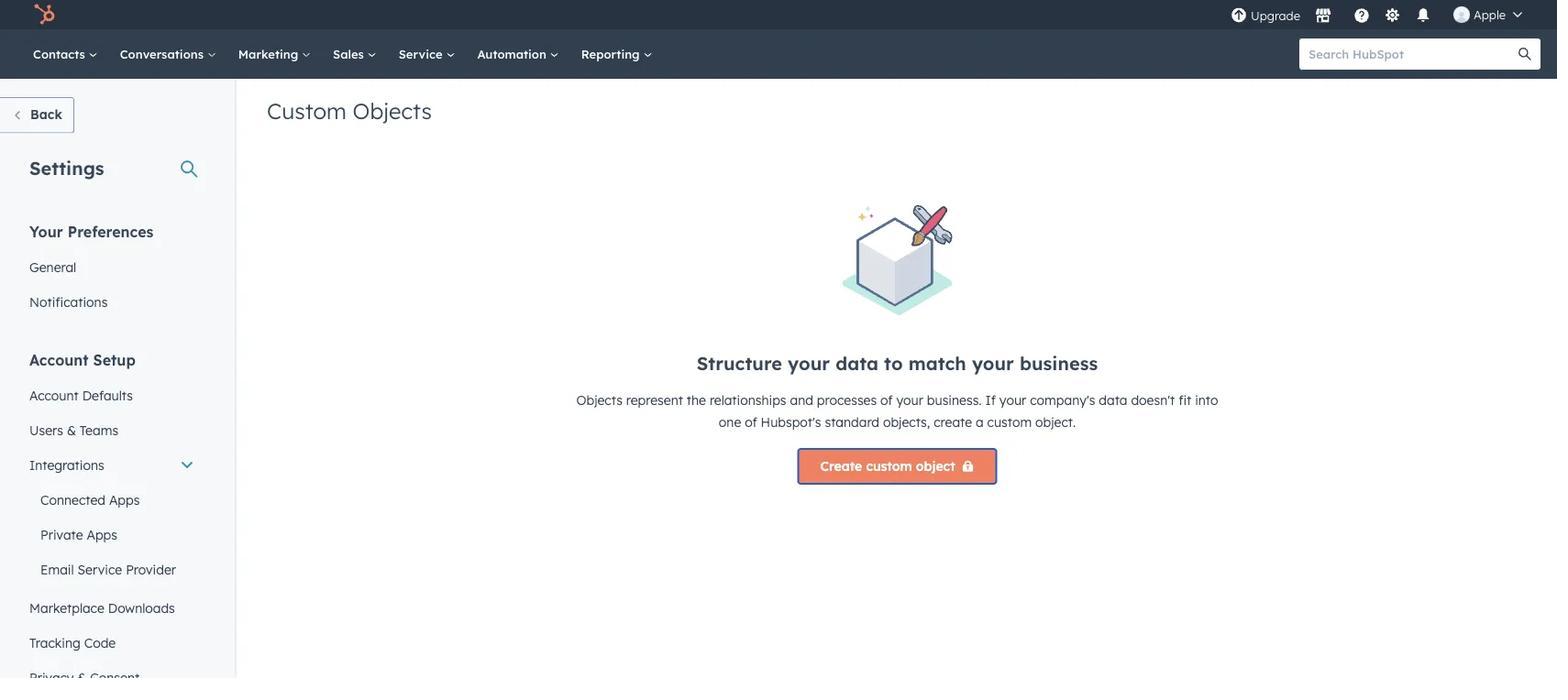 Task type: vqa. For each thing, say whether or not it's contained in the screenshot.
Search activities 'Search Field'
no



Task type: locate. For each thing, give the bounding box(es) containing it.
1 vertical spatial of
[[745, 415, 758, 431]]

conversations link
[[109, 29, 227, 79]]

0 horizontal spatial custom
[[867, 459, 913, 475]]

of
[[881, 393, 893, 409], [745, 415, 758, 431]]

account for account defaults
[[29, 388, 79, 404]]

0 horizontal spatial objects
[[353, 97, 432, 125]]

apple button
[[1443, 0, 1534, 29]]

code
[[84, 635, 116, 651]]

help image
[[1354, 8, 1371, 25]]

fit
[[1179, 393, 1192, 409]]

of up objects,
[[881, 393, 893, 409]]

1 horizontal spatial custom
[[988, 415, 1032, 431]]

automation
[[477, 46, 550, 61]]

standard
[[825, 415, 880, 431]]

company's
[[1031, 393, 1096, 409]]

reporting
[[581, 46, 644, 61]]

0 horizontal spatial of
[[745, 415, 758, 431]]

0 vertical spatial apps
[[109, 492, 140, 508]]

email service provider link
[[18, 553, 206, 588]]

provider
[[126, 562, 176, 578]]

create custom object button
[[798, 449, 998, 485]]

1 vertical spatial service
[[78, 562, 122, 578]]

the
[[687, 393, 706, 409]]

reporting link
[[570, 29, 664, 79]]

your up and
[[788, 352, 830, 375]]

apps down integrations button
[[109, 492, 140, 508]]

search image
[[1519, 48, 1532, 61]]

apps up email service provider in the left of the page
[[87, 527, 117, 543]]

marketplace downloads link
[[18, 591, 206, 626]]

integrations
[[29, 457, 104, 473]]

marketing
[[238, 46, 302, 61]]

0 vertical spatial service
[[399, 46, 446, 61]]

bob builder image
[[1454, 6, 1471, 23]]

and
[[790, 393, 814, 409]]

integrations button
[[18, 448, 206, 483]]

setup
[[93, 351, 136, 369]]

menu
[[1230, 0, 1536, 29]]

back link
[[0, 97, 74, 134]]

data left "to"
[[836, 352, 879, 375]]

hubspot's
[[761, 415, 822, 431]]

marketplace
[[29, 601, 104, 617]]

menu containing apple
[[1230, 0, 1536, 29]]

1 horizontal spatial of
[[881, 393, 893, 409]]

custom inside objects represent the relationships and processes of your business. if your company's data doesn't fit into one of hubspot's standard objects, create a custom object.
[[988, 415, 1032, 431]]

1 vertical spatial custom
[[867, 459, 913, 475]]

structure
[[697, 352, 783, 375]]

service right sales link
[[399, 46, 446, 61]]

marketplace downloads
[[29, 601, 175, 617]]

service
[[399, 46, 446, 61], [78, 562, 122, 578]]

general link
[[18, 250, 206, 285]]

of right one
[[745, 415, 758, 431]]

1 vertical spatial objects
[[577, 393, 623, 409]]

account setup element
[[18, 350, 206, 679]]

0 vertical spatial of
[[881, 393, 893, 409]]

email service provider
[[40, 562, 176, 578]]

apps
[[109, 492, 140, 508], [87, 527, 117, 543]]

&
[[67, 423, 76, 439]]

connected
[[40, 492, 106, 508]]

doesn't
[[1132, 393, 1176, 409]]

account up users in the left bottom of the page
[[29, 388, 79, 404]]

email
[[40, 562, 74, 578]]

to
[[885, 352, 903, 375]]

0 vertical spatial account
[[29, 351, 89, 369]]

tracking code link
[[18, 626, 206, 661]]

your preferences element
[[18, 222, 206, 320]]

relationships
[[710, 393, 787, 409]]

help button
[[1347, 0, 1378, 29]]

business
[[1020, 352, 1099, 375]]

account defaults link
[[18, 378, 206, 413]]

0 horizontal spatial service
[[78, 562, 122, 578]]

1 vertical spatial data
[[1099, 393, 1128, 409]]

account
[[29, 351, 89, 369], [29, 388, 79, 404]]

marketplaces image
[[1316, 8, 1332, 25]]

1 account from the top
[[29, 351, 89, 369]]

1 horizontal spatial objects
[[577, 393, 623, 409]]

search button
[[1510, 39, 1541, 70]]

service inside 'account setup' element
[[78, 562, 122, 578]]

your
[[788, 352, 830, 375], [972, 352, 1015, 375], [897, 393, 924, 409], [1000, 393, 1027, 409]]

0 vertical spatial data
[[836, 352, 879, 375]]

apps for connected apps
[[109, 492, 140, 508]]

preferences
[[68, 223, 154, 241]]

1 horizontal spatial service
[[399, 46, 446, 61]]

conversations
[[120, 46, 207, 61]]

1 vertical spatial apps
[[87, 527, 117, 543]]

custom down if
[[988, 415, 1032, 431]]

defaults
[[82, 388, 133, 404]]

2 account from the top
[[29, 388, 79, 404]]

objects left represent
[[577, 393, 623, 409]]

data left doesn't
[[1099, 393, 1128, 409]]

your up if
[[972, 352, 1015, 375]]

downloads
[[108, 601, 175, 617]]

hubspot image
[[33, 4, 55, 26]]

account up account defaults
[[29, 351, 89, 369]]

objects down service link
[[353, 97, 432, 125]]

custom left object
[[867, 459, 913, 475]]

marketing link
[[227, 29, 322, 79]]

notifications
[[29, 294, 108, 310]]

automation link
[[466, 29, 570, 79]]

account setup
[[29, 351, 136, 369]]

0 vertical spatial custom
[[988, 415, 1032, 431]]

create
[[934, 415, 973, 431]]

0 vertical spatial objects
[[353, 97, 432, 125]]

objects
[[353, 97, 432, 125], [577, 393, 623, 409]]

notifications image
[[1416, 8, 1432, 25]]

custom
[[988, 415, 1032, 431], [867, 459, 913, 475]]

upgrade
[[1252, 8, 1301, 23]]

into
[[1196, 393, 1219, 409]]

create
[[821, 459, 863, 475]]

service down private apps link
[[78, 562, 122, 578]]

1 vertical spatial account
[[29, 388, 79, 404]]

private apps
[[40, 527, 117, 543]]

sales link
[[322, 29, 388, 79]]

1 horizontal spatial data
[[1099, 393, 1128, 409]]

users
[[29, 423, 63, 439]]

objects,
[[884, 415, 931, 431]]

data
[[836, 352, 879, 375], [1099, 393, 1128, 409]]



Task type: describe. For each thing, give the bounding box(es) containing it.
match
[[909, 352, 967, 375]]

back
[[30, 106, 62, 122]]

sales
[[333, 46, 368, 61]]

objects inside objects represent the relationships and processes of your business. if your company's data doesn't fit into one of hubspot's standard objects, create a custom object.
[[577, 393, 623, 409]]

0 horizontal spatial data
[[836, 352, 879, 375]]

hubspot link
[[22, 4, 69, 26]]

connected apps link
[[18, 483, 206, 518]]

notifications link
[[18, 285, 206, 320]]

settings
[[29, 156, 104, 179]]

contacts link
[[22, 29, 109, 79]]

your up objects,
[[897, 393, 924, 409]]

if
[[986, 393, 996, 409]]

processes
[[817, 393, 877, 409]]

your right if
[[1000, 393, 1027, 409]]

marketplaces button
[[1305, 0, 1343, 29]]

custom inside create custom object button
[[867, 459, 913, 475]]

connected apps
[[40, 492, 140, 508]]

object
[[916, 459, 956, 475]]

tracking
[[29, 635, 81, 651]]

custom objects
[[267, 97, 432, 125]]

private apps link
[[18, 518, 206, 553]]

account for account setup
[[29, 351, 89, 369]]

business.
[[927, 393, 982, 409]]

apple
[[1474, 7, 1507, 22]]

upgrade image
[[1231, 8, 1248, 24]]

your preferences
[[29, 223, 154, 241]]

one
[[719, 415, 742, 431]]

settings link
[[1382, 5, 1405, 24]]

users & teams link
[[18, 413, 206, 448]]

create custom object
[[821, 459, 956, 475]]

Search HubSpot search field
[[1300, 39, 1525, 70]]

tracking code
[[29, 635, 116, 651]]

settings image
[[1385, 8, 1402, 24]]

structure your data to match your business
[[697, 352, 1099, 375]]

general
[[29, 259, 76, 275]]

notifications button
[[1408, 0, 1440, 29]]

teams
[[80, 423, 118, 439]]

object.
[[1036, 415, 1076, 431]]

data inside objects represent the relationships and processes of your business. if your company's data doesn't fit into one of hubspot's standard objects, create a custom object.
[[1099, 393, 1128, 409]]

represent
[[627, 393, 683, 409]]

custom
[[267, 97, 347, 125]]

your
[[29, 223, 63, 241]]

users & teams
[[29, 423, 118, 439]]

contacts
[[33, 46, 89, 61]]

a
[[976, 415, 984, 431]]

objects represent the relationships and processes of your business. if your company's data doesn't fit into one of hubspot's standard objects, create a custom object.
[[577, 393, 1219, 431]]

service link
[[388, 29, 466, 79]]

private
[[40, 527, 83, 543]]

apps for private apps
[[87, 527, 117, 543]]

account defaults
[[29, 388, 133, 404]]



